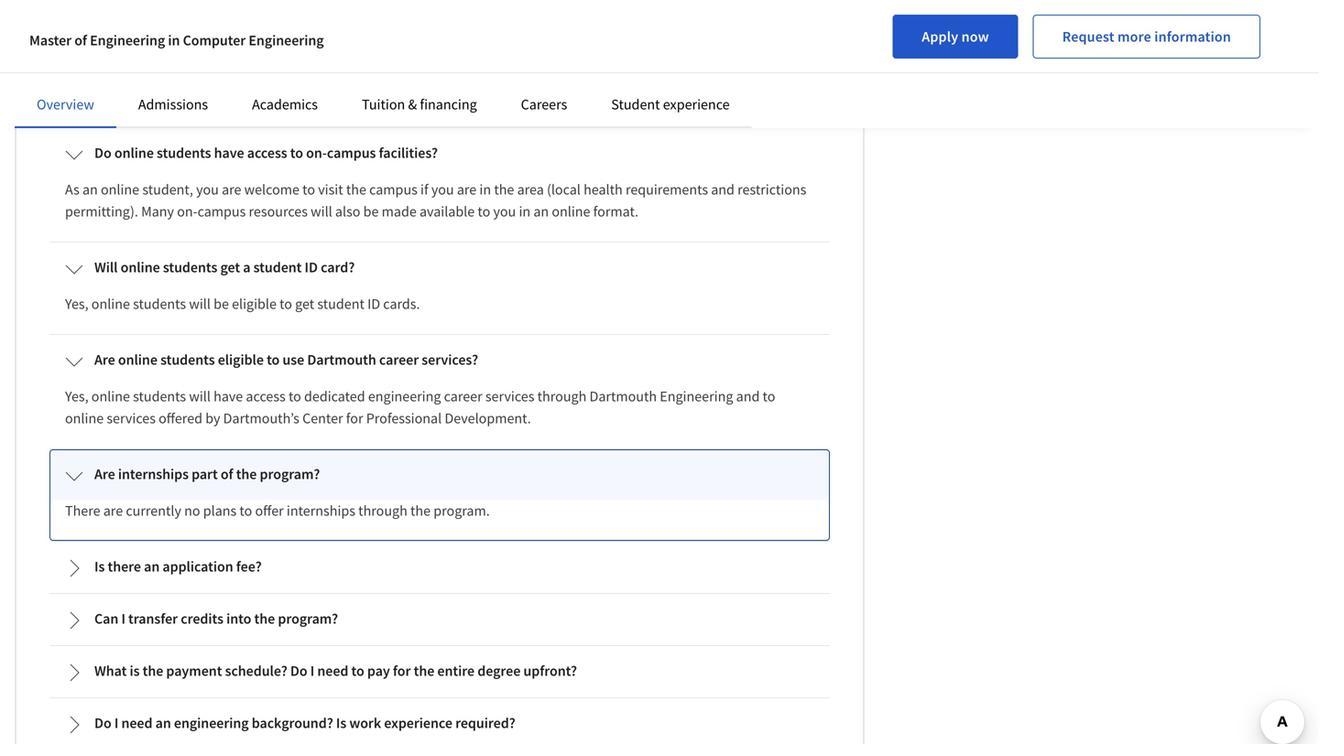 Task type: vqa. For each thing, say whether or not it's contained in the screenshot.


Task type: locate. For each thing, give the bounding box(es) containing it.
students inside the will online students get a student id card? dropdown button
[[163, 258, 217, 276]]

1 horizontal spatial id
[[367, 295, 380, 313]]

will inside as an online student, you are welcome to visit the campus if you are in the area (local health requirements and restrictions permitting). many on-campus resources will also be made available to you in an online format.
[[311, 202, 332, 221]]

application
[[163, 558, 233, 576]]

and inside as an online student, you are welcome to visit the campus if you are in the area (local health requirements and restrictions permitting). many on-campus resources will also be made available to you in an online format.
[[711, 180, 735, 199]]

1 horizontal spatial need
[[317, 662, 349, 681]]

cards.
[[383, 295, 420, 313]]

services left offered
[[107, 409, 156, 428]]

1 vertical spatial get
[[295, 295, 314, 313]]

schedule?
[[225, 662, 287, 681]]

0 vertical spatial have
[[214, 144, 244, 162]]

an
[[82, 180, 98, 199], [534, 202, 549, 221], [144, 558, 160, 576], [155, 714, 171, 733]]

1 vertical spatial yes,
[[65, 387, 88, 406]]

1 have from the top
[[214, 144, 244, 162]]

career up development.
[[444, 387, 483, 406]]

for right pay
[[393, 662, 411, 681]]

for down the dedicated
[[346, 409, 363, 428]]

into
[[226, 610, 251, 628]]

1 vertical spatial dartmouth
[[307, 351, 376, 369]]

are up the available
[[457, 180, 477, 199]]

there up online
[[121, 29, 154, 47]]

have
[[214, 144, 244, 162], [214, 387, 243, 406]]

need down is
[[121, 714, 153, 733]]

2 horizontal spatial you
[[493, 202, 516, 221]]

0 horizontal spatial on-
[[177, 202, 198, 221]]

dartmouth
[[181, 88, 248, 106], [307, 351, 376, 369], [590, 387, 657, 406]]

the right part
[[236, 465, 257, 484]]

1 horizontal spatial engineering
[[368, 387, 441, 406]]

0 vertical spatial do
[[94, 144, 111, 162]]

students for access
[[157, 144, 211, 162]]

and
[[674, 66, 698, 84], [711, 180, 735, 199], [736, 387, 760, 406]]

0 horizontal spatial and
[[674, 66, 698, 84]]

1 horizontal spatial internships
[[287, 502, 355, 520]]

health
[[584, 180, 623, 199]]

who
[[191, 66, 217, 84]]

a up yes, online students will be eligible to get student id cards.
[[243, 258, 251, 276]]

an inside dropdown button
[[144, 558, 160, 576]]

be left computer
[[157, 29, 173, 47]]

students inside "are online students eligible to use dartmouth career services?" dropdown button
[[160, 351, 215, 369]]

0 horizontal spatial need
[[121, 714, 153, 733]]

are inside dropdown button
[[94, 465, 115, 484]]

internships up "currently"
[[118, 465, 189, 484]]

you right student, at left
[[196, 180, 219, 199]]

0 horizontal spatial is
[[94, 558, 105, 576]]

1 vertical spatial through
[[358, 502, 408, 520]]

1 vertical spatial eligible
[[218, 351, 264, 369]]

are inside dropdown button
[[94, 351, 115, 369]]

there for will
[[121, 29, 154, 47]]

career left services?
[[379, 351, 419, 369]]

degree inside dropdown button
[[478, 662, 521, 681]]

1 vertical spatial career
[[444, 387, 483, 406]]

degree inside yes. online students who are nearing completion of the program will be invited to attend investiture and commencement ceremonies on the dartmouth campus, pending completion of all degree requirements.
[[466, 88, 508, 106]]

1 vertical spatial is
[[336, 714, 347, 733]]

1 vertical spatial i
[[310, 662, 314, 681]]

center
[[302, 409, 343, 428]]

0 vertical spatial for
[[346, 409, 363, 428]]

0 vertical spatial access
[[247, 144, 287, 162]]

do inside dropdown button
[[94, 144, 111, 162]]

engineering inside the "yes, online students will have access to dedicated engineering career services through dartmouth engineering and to online  services offered by dartmouth's center for professional development."
[[368, 387, 441, 406]]

restrictions
[[738, 180, 807, 199]]

what is the payment schedule? do i need to pay for the entire degree upfront? button
[[50, 648, 829, 697]]

2 horizontal spatial and
[[736, 387, 760, 406]]

1 vertical spatial will
[[94, 258, 118, 276]]

0 vertical spatial yes,
[[65, 295, 88, 313]]

0 horizontal spatial career
[[379, 351, 419, 369]]

1 vertical spatial id
[[367, 295, 380, 313]]

1 vertical spatial there
[[108, 558, 141, 576]]

0 vertical spatial student
[[253, 258, 302, 276]]

0 vertical spatial career
[[379, 351, 419, 369]]

0 horizontal spatial student
[[253, 258, 302, 276]]

0 vertical spatial services
[[485, 387, 535, 406]]

id left cards.
[[367, 295, 380, 313]]

0 horizontal spatial id
[[305, 258, 318, 276]]

1 horizontal spatial services
[[485, 387, 535, 406]]

2 horizontal spatial engineering
[[660, 387, 733, 406]]

online
[[114, 144, 154, 162], [101, 180, 139, 199], [552, 202, 590, 221], [121, 258, 160, 276], [91, 295, 130, 313], [118, 351, 158, 369], [91, 387, 130, 406], [65, 409, 104, 428]]

have inside the "yes, online students will have access to dedicated engineering career services through dartmouth engineering and to online  services offered by dartmouth's center for professional development."
[[214, 387, 243, 406]]

get
[[220, 258, 240, 276], [295, 295, 314, 313]]

1 vertical spatial need
[[121, 714, 153, 733]]

1 vertical spatial experience
[[384, 714, 453, 733]]

2 vertical spatial do
[[94, 714, 111, 733]]

in down 'area'
[[519, 202, 531, 221]]

1 vertical spatial student
[[317, 295, 365, 313]]

of left all on the top left of page
[[433, 88, 445, 106]]

0 vertical spatial id
[[305, 258, 318, 276]]

students for to
[[160, 351, 215, 369]]

0 horizontal spatial internships
[[118, 465, 189, 484]]

on- down student, at left
[[177, 202, 198, 221]]

1 vertical spatial have
[[214, 387, 243, 406]]

is inside "dropdown button"
[[336, 714, 347, 733]]

do right schedule?
[[290, 662, 307, 681]]

2 will from the top
[[94, 258, 118, 276]]

0 vertical spatial will
[[94, 29, 118, 47]]

1 vertical spatial access
[[246, 387, 286, 406]]

2 have from the top
[[214, 387, 243, 406]]

internships
[[118, 465, 189, 484], [287, 502, 355, 520]]

a
[[175, 29, 183, 47], [243, 258, 251, 276]]

degree right entire
[[478, 662, 521, 681]]

students for be
[[133, 295, 186, 313]]

is left work
[[336, 714, 347, 733]]

0 vertical spatial internships
[[118, 465, 189, 484]]

made
[[382, 202, 417, 221]]

1 vertical spatial degree
[[478, 662, 521, 681]]

to inside yes. online students who are nearing completion of the program will be invited to attend investiture and commencement ceremonies on the dartmouth campus, pending completion of all degree requirements.
[[547, 66, 560, 84]]

area
[[517, 180, 544, 199]]

the right into
[[254, 610, 275, 628]]

get up use
[[295, 295, 314, 313]]

an down "payment"
[[155, 714, 171, 733]]

is up the can
[[94, 558, 105, 576]]

be inside as an online student, you are welcome to visit the campus if you are in the area (local health requirements and restrictions permitting). many on-campus resources will also be made available to you in an online format.
[[363, 202, 379, 221]]

students inside the "yes, online students will have access to dedicated engineering career services through dartmouth engineering and to online  services offered by dartmouth's center for professional development."
[[133, 387, 186, 406]]

on- up visit
[[306, 144, 327, 162]]

2 are from the top
[[94, 465, 115, 484]]

are
[[94, 351, 115, 369], [94, 465, 115, 484]]

0 vertical spatial degree
[[466, 88, 508, 106]]

eligible down the will online students get a student id card?
[[232, 295, 277, 313]]

1 horizontal spatial on-
[[306, 144, 327, 162]]

master of engineering in computer engineering
[[29, 31, 324, 49]]

list item
[[49, 0, 830, 13]]

completion
[[292, 66, 362, 84], [360, 88, 430, 106]]

in left 'area'
[[480, 180, 491, 199]]

will for will online students get a student id card?
[[94, 258, 118, 276]]

students for a
[[163, 258, 217, 276]]

credits
[[181, 610, 224, 628]]

work
[[349, 714, 381, 733]]

0 vertical spatial a
[[175, 29, 183, 47]]

do inside "dropdown button"
[[94, 714, 111, 733]]

career inside the "yes, online students will have access to dedicated engineering career services through dartmouth engineering and to online  services offered by dartmouth's center for professional development."
[[444, 387, 483, 406]]

there for is
[[108, 558, 141, 576]]

0 vertical spatial through
[[537, 387, 587, 406]]

on- inside dropdown button
[[306, 144, 327, 162]]

campus down welcome
[[198, 202, 246, 221]]

of right part
[[221, 465, 233, 484]]

0 horizontal spatial dartmouth
[[181, 88, 248, 106]]

for inside the "yes, online students will have access to dedicated engineering career services through dartmouth engineering and to online  services offered by dartmouth's center for professional development."
[[346, 409, 363, 428]]

1 horizontal spatial is
[[336, 714, 347, 733]]

1 vertical spatial for
[[393, 662, 411, 681]]

0 horizontal spatial for
[[346, 409, 363, 428]]

1 horizontal spatial and
[[711, 180, 735, 199]]

eligible inside dropdown button
[[218, 351, 264, 369]]

in left computer
[[168, 31, 180, 49]]

will up all on the top left of page
[[459, 66, 481, 84]]

yes, inside the "yes, online students will have access to dedicated engineering career services through dartmouth engineering and to online  services offered by dartmouth's center for professional development."
[[65, 387, 88, 406]]

will there be a graduation ceremony?
[[94, 29, 326, 47]]

and inside yes. online students who are nearing completion of the program will be invited to attend investiture and commencement ceremonies on the dartmouth campus, pending completion of all degree requirements.
[[674, 66, 698, 84]]

eligible left use
[[218, 351, 264, 369]]

program? up what is the payment schedule? do i need to pay for the entire degree upfront?
[[278, 610, 338, 628]]

need left pay
[[317, 662, 349, 681]]

the left entire
[[414, 662, 435, 681]]

i up "do i need an engineering background? is work experience required?"
[[310, 662, 314, 681]]

0 horizontal spatial experience
[[384, 714, 453, 733]]

do down ceremonies
[[94, 144, 111, 162]]

in
[[168, 31, 180, 49], [480, 180, 491, 199], [519, 202, 531, 221]]

i right the can
[[121, 610, 125, 628]]

you right if
[[431, 180, 454, 199]]

2 horizontal spatial dartmouth
[[590, 387, 657, 406]]

requirements
[[626, 180, 708, 199]]

campus up made
[[369, 180, 418, 199]]

1 vertical spatial in
[[480, 180, 491, 199]]

campus
[[327, 144, 376, 162], [369, 180, 418, 199], [198, 202, 246, 221]]

1 horizontal spatial through
[[537, 387, 587, 406]]

access up dartmouth's
[[246, 387, 286, 406]]

id left card?
[[305, 258, 318, 276]]

i down what
[[114, 714, 118, 733]]

are left welcome
[[222, 180, 241, 199]]

dartmouth inside dropdown button
[[307, 351, 376, 369]]

use
[[283, 351, 304, 369]]

need
[[317, 662, 349, 681], [121, 714, 153, 733]]

0 vertical spatial in
[[168, 31, 180, 49]]

services up development.
[[485, 387, 535, 406]]

the inside are internships part of the program? dropdown button
[[236, 465, 257, 484]]

do inside dropdown button
[[290, 662, 307, 681]]

of up tuition
[[365, 66, 377, 84]]

students inside yes. online students who are nearing completion of the program will be invited to attend investiture and commencement ceremonies on the dartmouth campus, pending completion of all degree requirements.
[[135, 66, 188, 84]]

are
[[220, 66, 240, 84], [222, 180, 241, 199], [457, 180, 477, 199], [103, 502, 123, 520]]

2 horizontal spatial i
[[310, 662, 314, 681]]

do for access
[[94, 144, 111, 162]]

0 vertical spatial are
[[94, 351, 115, 369]]

do down what
[[94, 714, 111, 733]]

dedicated
[[304, 387, 365, 406]]

apply
[[922, 27, 959, 46]]

1 will from the top
[[94, 29, 118, 47]]

student down card?
[[317, 295, 365, 313]]

engineering down "payment"
[[174, 714, 249, 733]]

0 vertical spatial need
[[317, 662, 349, 681]]

0 vertical spatial on-
[[306, 144, 327, 162]]

access up welcome
[[247, 144, 287, 162]]

0 vertical spatial campus
[[327, 144, 376, 162]]

eligible
[[232, 295, 277, 313], [218, 351, 264, 369]]

the left 'area'
[[494, 180, 514, 199]]

can
[[94, 610, 118, 628]]

student up yes, online students will be eligible to get student id cards.
[[253, 258, 302, 276]]

experience right work
[[384, 714, 453, 733]]

2 vertical spatial dartmouth
[[590, 387, 657, 406]]

online
[[91, 66, 132, 84]]

an right as
[[82, 180, 98, 199]]

1 vertical spatial a
[[243, 258, 251, 276]]

to
[[547, 66, 560, 84], [290, 144, 303, 162], [302, 180, 315, 199], [478, 202, 490, 221], [280, 295, 292, 313], [267, 351, 280, 369], [289, 387, 301, 406], [763, 387, 775, 406], [240, 502, 252, 520], [351, 662, 364, 681]]

an left application
[[144, 558, 160, 576]]

1 horizontal spatial in
[[480, 180, 491, 199]]

get up yes, online students will be eligible to get student id cards.
[[220, 258, 240, 276]]

id
[[305, 258, 318, 276], [367, 295, 380, 313]]

are for are internships part of the program?
[[94, 465, 115, 484]]

is there an application fee?
[[94, 558, 262, 576]]

0 horizontal spatial engineering
[[174, 714, 249, 733]]

1 yes, from the top
[[65, 295, 88, 313]]

0 horizontal spatial services
[[107, 409, 156, 428]]

1 horizontal spatial dartmouth
[[307, 351, 376, 369]]

there up the can
[[108, 558, 141, 576]]

entire
[[437, 662, 475, 681]]

students inside do online students have access to on-campus facilities? dropdown button
[[157, 144, 211, 162]]

will down the permitting).
[[94, 258, 118, 276]]

id inside dropdown button
[[305, 258, 318, 276]]

careers
[[521, 95, 567, 114]]

there
[[121, 29, 154, 47], [108, 558, 141, 576]]

1 vertical spatial on-
[[177, 202, 198, 221]]

1 horizontal spatial engineering
[[249, 31, 324, 49]]

career
[[379, 351, 419, 369], [444, 387, 483, 406]]

will down visit
[[311, 202, 332, 221]]

will up by
[[189, 387, 211, 406]]

through
[[537, 387, 587, 406], [358, 502, 408, 520]]

development.
[[445, 409, 531, 428]]

are for are online students eligible to use dartmouth career services?
[[94, 351, 115, 369]]

there
[[65, 502, 100, 520]]

you right the available
[[493, 202, 516, 221]]

the right is
[[143, 662, 163, 681]]

offer
[[255, 502, 284, 520]]

to inside dropdown button
[[290, 144, 303, 162]]

student
[[253, 258, 302, 276], [317, 295, 365, 313]]

get inside the will online students get a student id card? dropdown button
[[220, 258, 240, 276]]

0 vertical spatial there
[[121, 29, 154, 47]]

format.
[[593, 202, 639, 221]]

will inside the "yes, online students will have access to dedicated engineering career services through dartmouth engineering and to online  services offered by dartmouth's center for professional development."
[[189, 387, 211, 406]]

0 horizontal spatial through
[[358, 502, 408, 520]]

will down the will online students get a student id card?
[[189, 295, 211, 313]]

experience right student
[[663, 95, 730, 114]]

2 yes, from the top
[[65, 387, 88, 406]]

are right who at the left top of the page
[[220, 66, 240, 84]]

overview link
[[37, 95, 94, 114]]

be left the invited
[[484, 66, 499, 84]]

1 horizontal spatial student
[[317, 295, 365, 313]]

the up tuition
[[380, 66, 401, 84]]

degree right all on the top left of page
[[466, 88, 508, 106]]

for inside dropdown button
[[393, 662, 411, 681]]

2 vertical spatial and
[[736, 387, 760, 406]]

program.
[[434, 502, 490, 520]]

what
[[94, 662, 127, 681]]

2 vertical spatial i
[[114, 714, 118, 733]]

the
[[380, 66, 401, 84], [158, 88, 178, 106], [346, 180, 366, 199], [494, 180, 514, 199], [236, 465, 257, 484], [410, 502, 431, 520], [254, 610, 275, 628], [143, 662, 163, 681], [414, 662, 435, 681]]

0 vertical spatial engineering
[[368, 387, 441, 406]]

1 horizontal spatial for
[[393, 662, 411, 681]]

i inside "dropdown button"
[[114, 714, 118, 733]]

internships right offer at the bottom of the page
[[287, 502, 355, 520]]

there are currently no plans to offer internships through the program.
[[65, 502, 490, 520]]

on
[[139, 88, 155, 106]]

0 vertical spatial and
[[674, 66, 698, 84]]

engineering
[[90, 31, 165, 49], [249, 31, 324, 49], [660, 387, 733, 406]]

access inside dropdown button
[[247, 144, 287, 162]]

be right also
[[363, 202, 379, 221]]

engineering up professional
[[368, 387, 441, 406]]

do
[[94, 144, 111, 162], [290, 662, 307, 681], [94, 714, 111, 733]]

2 vertical spatial in
[[519, 202, 531, 221]]

be inside yes. online students who are nearing completion of the program will be invited to attend investiture and commencement ceremonies on the dartmouth campus, pending completion of all degree requirements.
[[484, 66, 499, 84]]

will
[[94, 29, 118, 47], [94, 258, 118, 276]]

i
[[121, 610, 125, 628], [310, 662, 314, 681], [114, 714, 118, 733]]

a left graduation
[[175, 29, 183, 47]]

an down 'area'
[[534, 202, 549, 221]]

0 vertical spatial get
[[220, 258, 240, 276]]

for
[[346, 409, 363, 428], [393, 662, 411, 681]]

will up online
[[94, 29, 118, 47]]

yes. online students who are nearing completion of the program will be invited to attend investiture and commencement ceremonies on the dartmouth campus, pending completion of all degree requirements.
[[65, 66, 803, 106]]

are right there
[[103, 502, 123, 520]]

1 horizontal spatial career
[[444, 387, 483, 406]]

online inside dropdown button
[[118, 351, 158, 369]]

access inside the "yes, online students will have access to dedicated engineering career services through dartmouth engineering and to online  services offered by dartmouth's center for professional development."
[[246, 387, 286, 406]]

on-
[[306, 144, 327, 162], [177, 202, 198, 221]]

program? up there are currently no plans to offer internships through the program. at left bottom
[[260, 465, 320, 484]]

1 are from the top
[[94, 351, 115, 369]]

yes, online students will be eligible to get student id cards.
[[65, 295, 420, 313]]

graduation
[[186, 29, 255, 47]]

0 vertical spatial is
[[94, 558, 105, 576]]

0 vertical spatial experience
[[663, 95, 730, 114]]

campus up visit
[[327, 144, 376, 162]]

online inside dropdown button
[[121, 258, 160, 276]]

tuition
[[362, 95, 405, 114]]

ceremonies
[[65, 88, 136, 106]]



Task type: describe. For each thing, give the bounding box(es) containing it.
nearing
[[243, 66, 289, 84]]

are internships part of the program?
[[94, 465, 320, 484]]

currently
[[126, 502, 181, 520]]

1 horizontal spatial a
[[243, 258, 251, 276]]

1 vertical spatial campus
[[369, 180, 418, 199]]

of inside dropdown button
[[221, 465, 233, 484]]

have inside dropdown button
[[214, 144, 244, 162]]

students for are
[[135, 66, 188, 84]]

are online students eligible to use dartmouth career services?
[[94, 351, 478, 369]]

all
[[448, 88, 463, 106]]

students for have
[[133, 387, 186, 406]]

academics
[[252, 95, 318, 114]]

ceremony?
[[258, 29, 326, 47]]

is inside dropdown button
[[94, 558, 105, 576]]

resources
[[249, 202, 308, 221]]

be down the will online students get a student id card?
[[214, 295, 229, 313]]

the down are internships part of the program? dropdown button
[[410, 502, 431, 520]]

academics link
[[252, 95, 318, 114]]

need inside dropdown button
[[317, 662, 349, 681]]

0 vertical spatial eligible
[[232, 295, 277, 313]]

permitting).
[[65, 202, 138, 221]]

of right master at the top of page
[[74, 31, 87, 49]]

an inside "dropdown button"
[[155, 714, 171, 733]]

background?
[[252, 714, 333, 733]]

information
[[1155, 27, 1231, 46]]

card?
[[321, 258, 355, 276]]

careers link
[[521, 95, 567, 114]]

student experience link
[[611, 95, 730, 114]]

more
[[1118, 27, 1152, 46]]

engineering inside "dropdown button"
[[174, 714, 249, 733]]

will for will there be a graduation ceremony?
[[94, 29, 118, 47]]

overview
[[37, 95, 94, 114]]

0 horizontal spatial engineering
[[90, 31, 165, 49]]

can i transfer credits into the program? button
[[50, 595, 829, 645]]

are inside yes. online students who are nearing completion of the program will be invited to attend investiture and commencement ceremonies on the dartmouth campus, pending completion of all degree requirements.
[[220, 66, 240, 84]]

services?
[[422, 351, 478, 369]]

request more information
[[1063, 27, 1231, 46]]

experience inside "dropdown button"
[[384, 714, 453, 733]]

offered
[[159, 409, 203, 428]]

campus inside dropdown button
[[327, 144, 376, 162]]

career inside dropdown button
[[379, 351, 419, 369]]

do i need an engineering background? is work experience required? button
[[50, 700, 829, 745]]

fee?
[[236, 558, 262, 576]]

i for into
[[121, 610, 125, 628]]

many
[[141, 202, 174, 221]]

online inside dropdown button
[[114, 144, 154, 162]]

1 horizontal spatial get
[[295, 295, 314, 313]]

as
[[65, 180, 80, 199]]

do online students have access to on-campus facilities? button
[[50, 129, 829, 178]]

dartmouth inside the "yes, online students will have access to dedicated engineering career services through dartmouth engineering and to online  services offered by dartmouth's center for professional development."
[[590, 387, 657, 406]]

(local
[[547, 180, 581, 199]]

apply now button
[[893, 15, 1019, 59]]

welcome
[[244, 180, 300, 199]]

0 vertical spatial program?
[[260, 465, 320, 484]]

0 horizontal spatial in
[[168, 31, 180, 49]]

program
[[403, 66, 456, 84]]

&
[[408, 95, 417, 114]]

admissions
[[138, 95, 208, 114]]

to inside dropdown button
[[267, 351, 280, 369]]

yes.
[[65, 66, 88, 84]]

are internships part of the program? button
[[50, 451, 829, 500]]

and inside the "yes, online students will have access to dedicated engineering career services through dartmouth engineering and to online  services offered by dartmouth's center for professional development."
[[736, 387, 760, 406]]

transfer
[[128, 610, 178, 628]]

payment
[[166, 662, 222, 681]]

professional
[[366, 409, 442, 428]]

request
[[1063, 27, 1115, 46]]

be inside dropdown button
[[157, 29, 173, 47]]

engineering inside the "yes, online students will have access to dedicated engineering career services through dartmouth engineering and to online  services offered by dartmouth's center for professional development."
[[660, 387, 733, 406]]

1 horizontal spatial experience
[[663, 95, 730, 114]]

attend
[[563, 66, 603, 84]]

the right on
[[158, 88, 178, 106]]

pending
[[306, 88, 357, 106]]

upfront?
[[524, 662, 577, 681]]

request more information button
[[1033, 15, 1261, 59]]

student inside dropdown button
[[253, 258, 302, 276]]

1 vertical spatial program?
[[278, 610, 338, 628]]

master
[[29, 31, 72, 49]]

0 vertical spatial completion
[[292, 66, 362, 84]]

1 vertical spatial internships
[[287, 502, 355, 520]]

can i transfer credits into the program?
[[94, 610, 338, 628]]

1 vertical spatial services
[[107, 409, 156, 428]]

0 horizontal spatial a
[[175, 29, 183, 47]]

internships inside dropdown button
[[118, 465, 189, 484]]

invited
[[502, 66, 544, 84]]

do i need an engineering background? is work experience required?
[[94, 714, 516, 733]]

commencement
[[701, 66, 803, 84]]

requirements.
[[511, 88, 597, 106]]

are online students eligible to use dartmouth career services? button
[[50, 336, 829, 385]]

yes, for yes, online students will be eligible to get student id cards.
[[65, 295, 88, 313]]

no
[[184, 502, 200, 520]]

dartmouth inside yes. online students who are nearing completion of the program will be invited to attend investiture and commencement ceremonies on the dartmouth campus, pending completion of all degree requirements.
[[181, 88, 248, 106]]

financing
[[420, 95, 477, 114]]

visit
[[318, 180, 343, 199]]

2 vertical spatial campus
[[198, 202, 246, 221]]

student experience
[[611, 95, 730, 114]]

through inside the "yes, online students will have access to dedicated engineering career services through dartmouth engineering and to online  services offered by dartmouth's center for professional development."
[[537, 387, 587, 406]]

will online students get a student id card?
[[94, 258, 355, 276]]

1 horizontal spatial you
[[431, 180, 454, 199]]

required?
[[455, 714, 516, 733]]

will inside yes. online students who are nearing completion of the program will be invited to attend investiture and commencement ceremonies on the dartmouth campus, pending completion of all degree requirements.
[[459, 66, 481, 84]]

yes, online students will have access to dedicated engineering career services through dartmouth engineering and to online  services offered by dartmouth's center for professional development.
[[65, 387, 775, 428]]

dartmouth's
[[223, 409, 299, 428]]

the inside can i transfer credits into the program? dropdown button
[[254, 610, 275, 628]]

facilities?
[[379, 144, 438, 162]]

do for engineering
[[94, 714, 111, 733]]

to inside dropdown button
[[351, 662, 364, 681]]

will online students get a student id card? button
[[50, 243, 829, 293]]

by
[[205, 409, 220, 428]]

1 vertical spatial completion
[[360, 88, 430, 106]]

0 horizontal spatial you
[[196, 180, 219, 199]]

yes, for yes, online students will have access to dedicated engineering career services through dartmouth engineering and to online  services offered by dartmouth's center for professional development.
[[65, 387, 88, 406]]

student
[[611, 95, 660, 114]]

on- inside as an online student, you are welcome to visit the campus if you are in the area (local health requirements and restrictions permitting). many on-campus resources will also be made available to you in an online format.
[[177, 202, 198, 221]]

tuition & financing link
[[362, 95, 477, 114]]

is there an application fee? button
[[50, 543, 829, 593]]

need inside "dropdown button"
[[121, 714, 153, 733]]

i for engineering
[[114, 714, 118, 733]]

do online students have access to on-campus facilities?
[[94, 144, 438, 162]]

what is the payment schedule? do i need to pay for the entire degree upfront?
[[94, 662, 577, 681]]

the up also
[[346, 180, 366, 199]]

student,
[[142, 180, 193, 199]]

is
[[130, 662, 140, 681]]

admissions link
[[138, 95, 208, 114]]

will there be a graduation ceremony? button
[[50, 14, 829, 64]]



